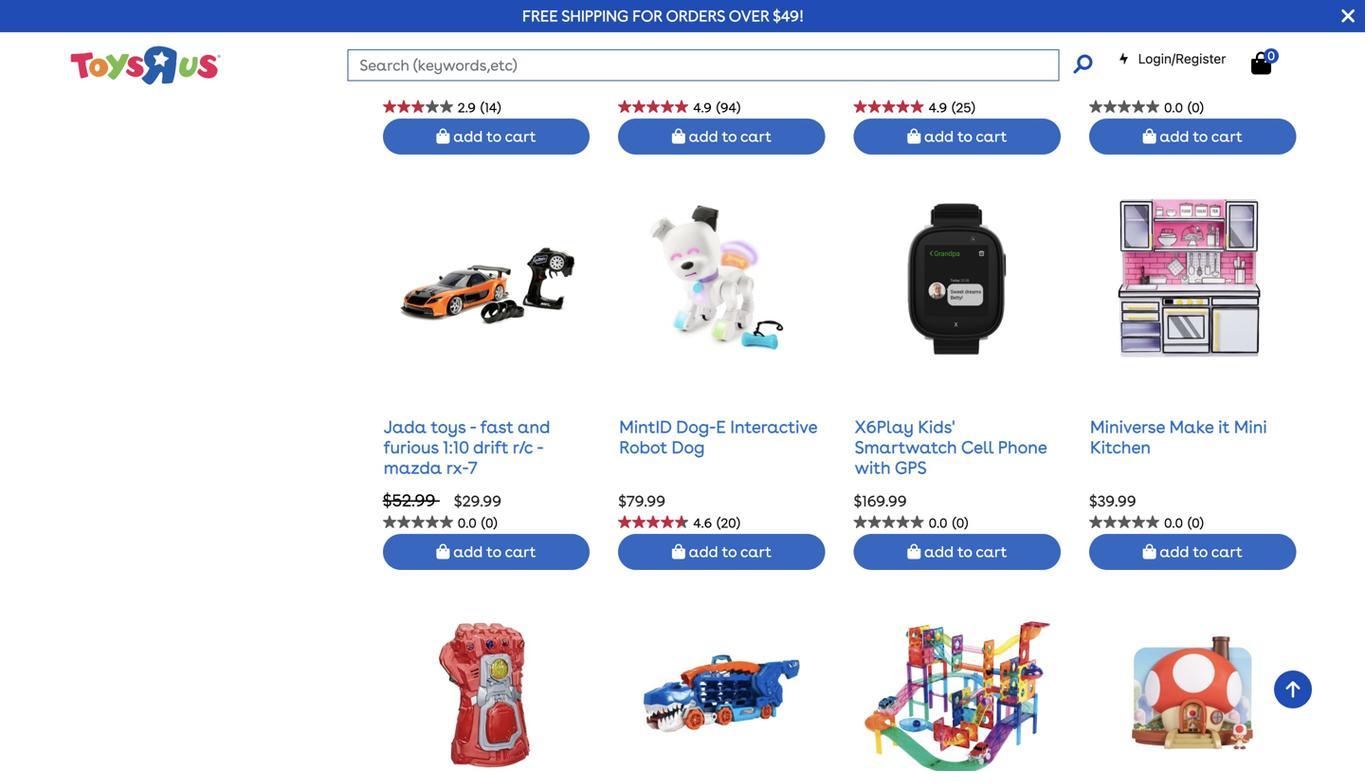 Task type: vqa. For each thing, say whether or not it's contained in the screenshot.
Hasbro Battleship Board Game
yes



Task type: describe. For each thing, give the bounding box(es) containing it.
to for interactive
[[722, 543, 737, 561]]

0
[[1268, 48, 1276, 63]]

mintid
[[620, 417, 672, 437]]

furby interactive toy, purple link
[[620, 2, 794, 42]]

phone
[[999, 437, 1048, 458]]

2.9
[[458, 100, 476, 116]]

world of super mario nintendo 2.5" deluxe toad house playset image
[[1116, 599, 1271, 771]]

smartwatch
[[855, 437, 958, 458]]

picassotiles 2-in-1 magnetic marble run set & racing track set, 108 pieces image
[[863, 599, 1053, 771]]

toys r us image
[[69, 44, 221, 87]]

login/register button
[[1119, 49, 1227, 68]]

drive
[[384, 22, 425, 42]]

7
[[469, 458, 478, 478]]

game
[[908, 22, 958, 42]]

hasbro
[[855, 2, 914, 22]]

cart for miniverse make it mini kitchen
[[1212, 543, 1243, 561]]

4.9 for purple
[[694, 100, 712, 116]]

cell
[[962, 437, 994, 458]]

shopping bag image for sharper image fly and drive 7" drone
[[437, 129, 450, 144]]

furby interactive toy, purple
[[620, 2, 794, 42]]

$64.99
[[383, 76, 431, 95]]

(0) for with
[[953, 515, 969, 531]]

$39.99
[[1090, 492, 1137, 510]]

mintid dog-e interactive robot dog image
[[644, 183, 801, 373]]

close button image
[[1342, 6, 1355, 27]]

shopping bag image for -
[[437, 544, 450, 559]]

add to cart for and
[[450, 127, 536, 146]]

4.9 for game
[[929, 100, 948, 116]]

shopping bag image for board
[[908, 129, 921, 144]]

0.0 (0) for furious
[[458, 515, 498, 531]]

miniverse make it mini kitchen
[[1091, 417, 1268, 458]]

0.0 for pieces
[[1165, 100, 1184, 116]]

battleship
[[919, 2, 1003, 22]]

cart for jada toys - fast and furious 1:10 drift r/c - mazda rx-7
[[505, 543, 536, 561]]

shopping bag image for furby interactive toy, purple
[[672, 129, 686, 144]]

jada
[[384, 417, 427, 437]]

add to cart button for cell
[[854, 534, 1061, 570]]

shopping bag image for discovery
[[1144, 129, 1157, 144]]

add to cart button for mini
[[1090, 534, 1297, 570]]

$16.99
[[854, 76, 898, 95]]

7"
[[429, 22, 444, 42]]

cart for sharper image fly and drive 7" drone
[[505, 127, 536, 146]]

add to cart for cell
[[921, 543, 1008, 561]]

$29.99
[[454, 492, 502, 510]]

add for game
[[925, 127, 954, 146]]

to for fast
[[487, 543, 502, 561]]

add for interactive
[[689, 543, 719, 561]]

miniverse
[[1091, 417, 1166, 437]]

4.6 (20)
[[694, 515, 741, 531]]

(20)
[[717, 515, 741, 531]]

add to cart for purple
[[686, 127, 772, 146]]

robot
[[620, 437, 668, 458]]

add to cart button for game
[[854, 119, 1061, 155]]

add to cart for game
[[921, 127, 1008, 146]]

$69.99 for furby interactive toy, purple
[[619, 76, 666, 95]]

shopping bag image for x6play kids' smartwatch cell phone with gps
[[908, 544, 921, 559]]

add for cell
[[925, 543, 954, 561]]

drone
[[449, 22, 497, 42]]

0.0 (0) for pieces
[[1165, 100, 1204, 116]]

$49!
[[773, 7, 805, 25]]

0.0 (0) down miniverse make it mini kitchen
[[1165, 515, 1204, 531]]

furious
[[384, 437, 439, 458]]

dog
[[672, 437, 705, 458]]

$79.99
[[619, 492, 666, 510]]

x6play
[[855, 417, 914, 437]]

4.9 (25)
[[929, 100, 976, 116]]

(0) for pieces
[[1189, 100, 1204, 116]]

(94)
[[717, 100, 741, 116]]

shopping bag image for miniverse make it mini kitchen
[[1144, 544, 1157, 559]]

0.0 for furious
[[458, 515, 477, 531]]

1:10
[[443, 437, 469, 458]]

smartmax magnetic discovery set, 42 pieces link
[[1091, 2, 1281, 42]]

4.6
[[694, 515, 713, 531]]

mintid dog-e interactive robot dog
[[620, 417, 818, 458]]

x6play kids' smartwatch cell phone with gps
[[855, 417, 1048, 478]]

2.9 (14)
[[458, 100, 501, 116]]

for
[[633, 7, 663, 25]]

cart for furby interactive toy, purple
[[741, 127, 772, 146]]

image
[[453, 2, 504, 22]]

smartmax
[[1091, 2, 1177, 22]]

add for and
[[454, 127, 483, 146]]

0 link
[[1252, 48, 1291, 75]]

add for fast
[[454, 543, 483, 561]]

jada toys - fast and furious 1:10 drift r/c - mazda rx-7
[[384, 417, 551, 478]]

0.0 (0) for with
[[929, 515, 969, 531]]

marvel avengers: endgame red infinity gauntlet electronic fist roleplay image
[[409, 599, 565, 771]]

rx-
[[447, 458, 469, 478]]

x6play kids' smartwatch cell phone with gps link
[[855, 417, 1048, 478]]

sharper
[[384, 2, 448, 22]]

board
[[855, 22, 904, 42]]

Enter Keyword or Item No. search field
[[348, 49, 1060, 81]]

shopping bag image inside 0 link
[[1252, 52, 1272, 74]]

1 horizontal spatial -
[[537, 437, 544, 458]]

to for purple
[[722, 127, 737, 146]]

and inside sharper image fly and drive 7" drone
[[537, 2, 570, 22]]

42
[[1207, 22, 1227, 42]]



Task type: locate. For each thing, give the bounding box(es) containing it.
shipping
[[562, 7, 629, 25]]

None search field
[[348, 49, 1093, 81]]

cart for mintid dog-e interactive robot dog
[[741, 543, 772, 561]]

(0) down login/register
[[1189, 100, 1204, 116]]

add to cart for fast
[[450, 543, 536, 561]]

2 $69.99 from the left
[[1090, 76, 1138, 95]]

to for game
[[958, 127, 973, 146]]

add to cart for mini
[[1157, 543, 1243, 561]]

shopping bag image for mintid dog-e interactive robot dog
[[672, 544, 686, 559]]

interactive inside furby interactive toy, purple
[[670, 2, 757, 22]]

login/register
[[1139, 51, 1227, 66]]

discovery
[[1091, 22, 1169, 42]]

miniverse make it mini kitchen link
[[1091, 417, 1268, 458]]

(0) down x6play kids' smartwatch cell phone with gps link
[[953, 515, 969, 531]]

cart for smartmax magnetic discovery set, 42 pieces
[[1212, 127, 1243, 146]]

add for set,
[[1160, 127, 1190, 146]]

0 horizontal spatial -
[[470, 417, 476, 437]]

gps
[[895, 458, 927, 478]]

0.0 (0) down 'x6play kids' smartwatch cell phone with gps'
[[929, 515, 969, 531]]

r/c
[[513, 437, 533, 458]]

- left fast
[[470, 417, 476, 437]]

jada toys - fast and furious 1:10 drift r/c - mazda rx-7 link
[[384, 417, 551, 478]]

$169.99
[[854, 492, 907, 510]]

free
[[523, 7, 558, 25]]

(0) down $29.99
[[482, 515, 498, 531]]

1 horizontal spatial 4.9
[[929, 100, 948, 116]]

0.0 down login/register button
[[1165, 100, 1184, 116]]

$69.99 down "discovery"
[[1090, 76, 1138, 95]]

to for set,
[[1194, 127, 1209, 146]]

0.0 (0) down $29.99
[[458, 515, 498, 531]]

0 vertical spatial interactive
[[670, 2, 757, 22]]

cart
[[505, 127, 536, 146], [741, 127, 772, 146], [976, 127, 1008, 146], [1212, 127, 1243, 146], [505, 543, 536, 561], [741, 543, 772, 561], [976, 543, 1008, 561], [1212, 543, 1243, 561]]

smartmax magnetic discovery set, 42 pieces
[[1091, 2, 1281, 42]]

fly
[[508, 2, 533, 22]]

add for mini
[[1160, 543, 1190, 561]]

mini
[[1235, 417, 1268, 437]]

0.0 (0) down login/register
[[1165, 100, 1204, 116]]

shopping bag image
[[1252, 52, 1272, 74], [437, 129, 450, 144], [672, 129, 686, 144], [672, 544, 686, 559], [908, 544, 921, 559], [1144, 544, 1157, 559]]

$52.99
[[383, 490, 440, 511]]

0 horizontal spatial shopping bag image
[[437, 544, 450, 559]]

1 $69.99 from the left
[[619, 76, 666, 95]]

cart for hasbro battleship board game
[[976, 127, 1008, 146]]

kids'
[[919, 417, 956, 437]]

miniverse make it mini kitchen image
[[1116, 183, 1271, 373]]

1 4.9 from the left
[[694, 100, 712, 116]]

set,
[[1173, 22, 1203, 42]]

kitchen
[[1091, 437, 1152, 458]]

it
[[1219, 417, 1230, 437]]

mintid dog-e interactive robot dog link
[[620, 417, 818, 458]]

to
[[487, 127, 502, 146], [722, 127, 737, 146], [958, 127, 973, 146], [1194, 127, 1209, 146], [487, 543, 502, 561], [722, 543, 737, 561], [958, 543, 973, 561], [1194, 543, 1209, 561]]

add to cart for set,
[[1157, 127, 1243, 146]]

hot wheels city ultimate hauler, transforms into a t-rex with race track, stores 20 plus cars image
[[644, 599, 800, 771]]

$69.99 for smartmax magnetic discovery set, 42 pieces
[[1090, 76, 1138, 95]]

fast
[[481, 417, 514, 437]]

and
[[537, 2, 570, 22], [518, 417, 551, 437]]

4.9 left (25) at the top right
[[929, 100, 948, 116]]

and up the r/c
[[518, 417, 551, 437]]

with
[[855, 458, 891, 478]]

e
[[717, 417, 726, 437]]

0.0 down 'x6play kids' smartwatch cell phone with gps'
[[929, 515, 948, 531]]

add to cart button for interactive
[[619, 534, 826, 570]]

add to cart button for and
[[383, 119, 590, 155]]

sharper image fly and drive 7" drone link
[[384, 2, 570, 42]]

make
[[1170, 417, 1215, 437]]

(0)
[[1189, 100, 1204, 116], [482, 515, 498, 531], [953, 515, 969, 531], [1189, 515, 1204, 531]]

add to cart for interactive
[[686, 543, 772, 561]]

toy,
[[761, 2, 794, 22]]

to for and
[[487, 127, 502, 146]]

add to cart button for set,
[[1090, 119, 1297, 155]]

0.0 down miniverse make it mini kitchen
[[1165, 515, 1184, 531]]

sharper image fly and drive 7" drone
[[384, 2, 570, 42]]

add to cart button for fast
[[383, 534, 590, 570]]

cart for x6play kids' smartwatch cell phone with gps
[[976, 543, 1008, 561]]

furby
[[620, 2, 666, 22]]

free shipping for orders over $49!
[[523, 7, 805, 25]]

add to cart button for purple
[[619, 119, 826, 155]]

4.9
[[694, 100, 712, 116], [929, 100, 948, 116]]

to for cell
[[958, 543, 973, 561]]

pieces
[[1231, 22, 1281, 42]]

1 horizontal spatial $69.99
[[1090, 76, 1138, 95]]

- right the r/c
[[537, 437, 544, 458]]

interactive
[[670, 2, 757, 22], [731, 417, 818, 437]]

2 4.9 from the left
[[929, 100, 948, 116]]

add to cart button
[[383, 119, 590, 155], [619, 119, 826, 155], [854, 119, 1061, 155], [1090, 119, 1297, 155], [383, 534, 590, 570], [619, 534, 826, 570], [854, 534, 1061, 570], [1090, 534, 1297, 570]]

magnetic
[[1182, 2, 1259, 22]]

interactive inside 'mintid dog-e interactive robot dog'
[[731, 417, 818, 437]]

1 horizontal spatial shopping bag image
[[908, 129, 921, 144]]

dog-
[[677, 417, 717, 437]]

0 horizontal spatial $69.99
[[619, 76, 666, 95]]

0.0
[[1165, 100, 1184, 116], [458, 515, 477, 531], [929, 515, 948, 531], [1165, 515, 1184, 531]]

(0) for furious
[[482, 515, 498, 531]]

x6play kids' smartwatch cell phone with gps image
[[880, 183, 1036, 373]]

drift
[[473, 437, 509, 458]]

and right the fly
[[537, 2, 570, 22]]

(25)
[[953, 100, 976, 116]]

$69.99
[[619, 76, 666, 95], [1090, 76, 1138, 95]]

4.9 (94)
[[694, 100, 741, 116]]

hasbro battleship board game link
[[855, 2, 1003, 42]]

0.0 for with
[[929, 515, 948, 531]]

4.9 left (94)
[[694, 100, 712, 116]]

over
[[729, 7, 770, 25]]

purple
[[620, 22, 671, 42]]

(0) down miniverse make it mini kitchen
[[1189, 515, 1204, 531]]

1 vertical spatial and
[[518, 417, 551, 437]]

add to cart
[[450, 127, 536, 146], [686, 127, 772, 146], [921, 127, 1008, 146], [1157, 127, 1243, 146], [450, 543, 536, 561], [686, 543, 772, 561], [921, 543, 1008, 561], [1157, 543, 1243, 561]]

free shipping for orders over $49! link
[[523, 7, 805, 25]]

hasbro battleship board game
[[855, 2, 1003, 42]]

0.0 (0)
[[1165, 100, 1204, 116], [458, 515, 498, 531], [929, 515, 969, 531], [1165, 515, 1204, 531]]

and inside jada toys - fast and furious 1:10 drift r/c - mazda rx-7
[[518, 417, 551, 437]]

$69.99 down purple
[[619, 76, 666, 95]]

jada toys - fast and furious 1:10 drift r/c - mazda rx-7 image
[[392, 183, 582, 373]]

toys
[[431, 417, 466, 437]]

0.0 down $29.99
[[458, 515, 477, 531]]

add for purple
[[689, 127, 719, 146]]

shopping bag image
[[908, 129, 921, 144], [1144, 129, 1157, 144], [437, 544, 450, 559]]

0 horizontal spatial 4.9
[[694, 100, 712, 116]]

2 horizontal spatial shopping bag image
[[1144, 129, 1157, 144]]

0 vertical spatial and
[[537, 2, 570, 22]]

mazda
[[384, 458, 442, 478]]

1 vertical spatial interactive
[[731, 417, 818, 437]]

-
[[470, 417, 476, 437], [537, 437, 544, 458]]

to for mini
[[1194, 543, 1209, 561]]

orders
[[666, 7, 726, 25]]

(14)
[[481, 100, 501, 116]]



